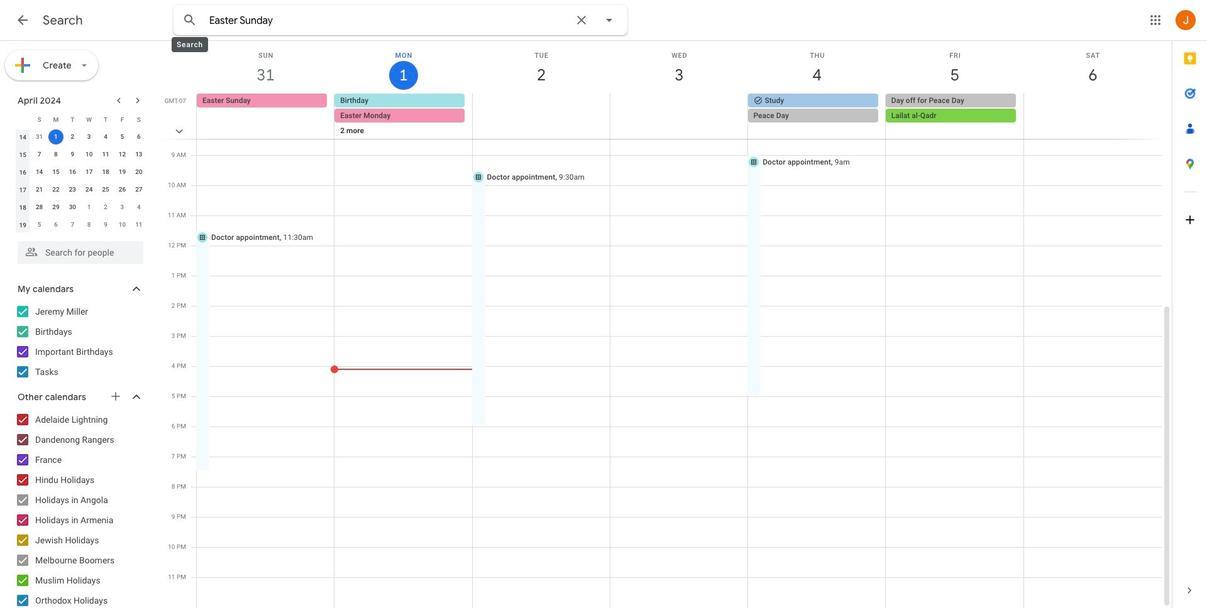 Task type: describe. For each thing, give the bounding box(es) containing it.
20 element
[[131, 165, 146, 180]]

1, today element
[[48, 130, 63, 145]]

26 element
[[115, 182, 130, 197]]

may 5 element
[[32, 218, 47, 233]]

7 element
[[32, 147, 47, 162]]

3 element
[[82, 130, 97, 145]]

march 31 element
[[32, 130, 47, 145]]

18 element
[[98, 165, 113, 180]]

17 element
[[82, 165, 97, 180]]

24 element
[[82, 182, 97, 197]]

may 6 element
[[48, 218, 63, 233]]

10 element
[[82, 147, 97, 162]]

5 element
[[115, 130, 130, 145]]

28 element
[[32, 200, 47, 215]]

may 8 element
[[82, 218, 97, 233]]

13 element
[[131, 147, 146, 162]]

8 element
[[48, 147, 63, 162]]

Search text field
[[209, 14, 566, 27]]

Search for people text field
[[25, 241, 136, 264]]

29 element
[[48, 200, 63, 215]]

search options image
[[597, 8, 622, 33]]

cell inside row group
[[48, 128, 64, 146]]

2 element
[[65, 130, 80, 145]]

other calendars list
[[3, 410, 156, 609]]

may 1 element
[[82, 200, 97, 215]]

22 element
[[48, 182, 63, 197]]

april 2024 grid
[[12, 111, 147, 234]]

add other calendars image
[[109, 390, 122, 403]]

27 element
[[131, 182, 146, 197]]

search image
[[177, 8, 202, 33]]

15 element
[[48, 165, 63, 180]]

21 element
[[32, 182, 47, 197]]



Task type: vqa. For each thing, say whether or not it's contained in the screenshot.
field
no



Task type: locate. For each thing, give the bounding box(es) containing it.
none search field search for people
[[0, 236, 156, 264]]

go back image
[[15, 13, 30, 28]]

column header
[[14, 111, 31, 128]]

12 element
[[115, 147, 130, 162]]

heading
[[43, 13, 83, 28]]

may 2 element
[[98, 200, 113, 215]]

11 element
[[98, 147, 113, 162]]

column header inside april 2024 grid
[[14, 111, 31, 128]]

may 7 element
[[65, 218, 80, 233]]

row group inside april 2024 grid
[[14, 128, 147, 234]]

grid
[[161, 41, 1172, 609]]

tab list
[[1173, 41, 1207, 573]]

23 element
[[65, 182, 80, 197]]

row group
[[14, 128, 147, 234]]

cell
[[335, 94, 472, 154], [472, 94, 610, 154], [610, 94, 748, 154], [748, 94, 886, 154], [886, 94, 1024, 154], [1023, 94, 1161, 154], [48, 128, 64, 146]]

may 4 element
[[131, 200, 146, 215]]

may 3 element
[[115, 200, 130, 215]]

may 9 element
[[98, 218, 113, 233]]

None search field
[[174, 5, 627, 35], [0, 236, 156, 264], [174, 5, 627, 35]]

my calendars list
[[3, 302, 156, 382]]

25 element
[[98, 182, 113, 197]]

clear search image
[[569, 8, 594, 33]]

4 element
[[98, 130, 113, 145]]

19 element
[[115, 165, 130, 180]]

30 element
[[65, 200, 80, 215]]

may 11 element
[[131, 218, 146, 233]]

row
[[191, 94, 1172, 154], [14, 111, 147, 128], [14, 128, 147, 146], [14, 146, 147, 163], [14, 163, 147, 181], [14, 181, 147, 199], [14, 199, 147, 216], [14, 216, 147, 234]]

14 element
[[32, 165, 47, 180]]

16 element
[[65, 165, 80, 180]]

may 10 element
[[115, 218, 130, 233]]

6 element
[[131, 130, 146, 145]]

9 element
[[65, 147, 80, 162]]



